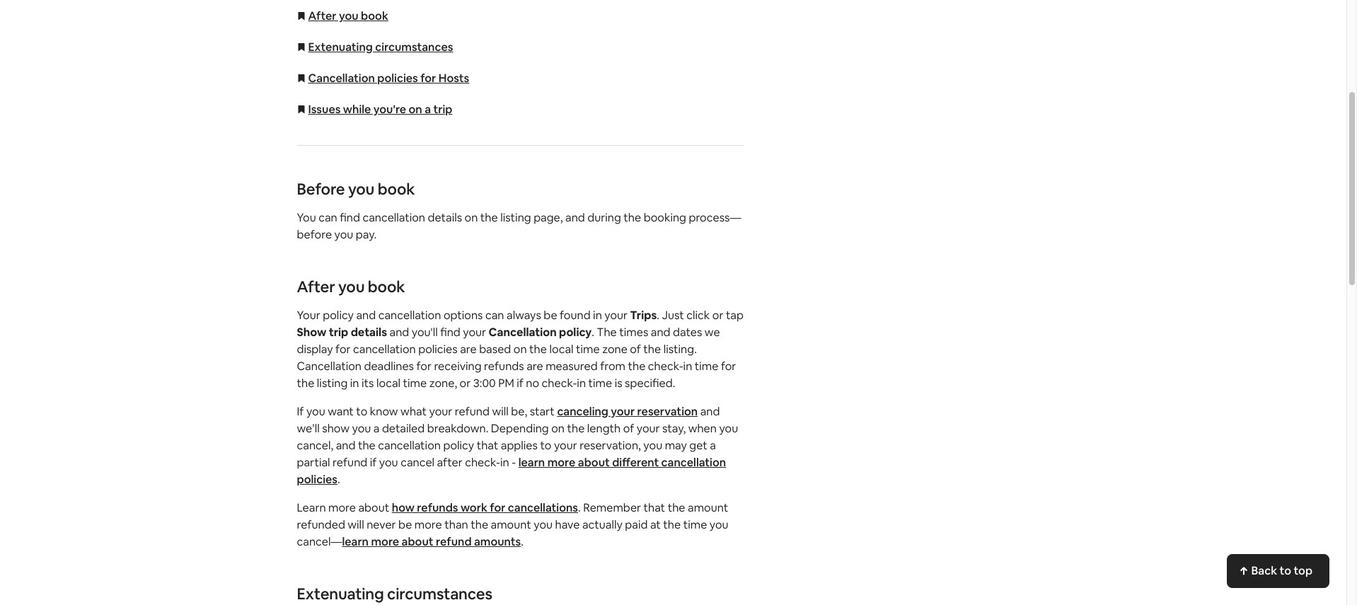 Task type: locate. For each thing, give the bounding box(es) containing it.
to left the top
[[1280, 563, 1292, 578]]

1 vertical spatial are
[[527, 359, 543, 374]]

1 vertical spatial details
[[351, 325, 387, 340]]

0 horizontal spatial about
[[358, 500, 389, 515]]

may
[[665, 438, 687, 453]]

will inside . remember that the amount refunded will never be more than the amount you have actually paid at the time you cancel—
[[348, 517, 364, 532]]

2 horizontal spatial check-
[[648, 359, 683, 374]]

be
[[544, 308, 557, 323], [399, 517, 412, 532]]

start
[[530, 404, 555, 419]]

listing inside . the times and dates we display for cancellation policies are based on the local time zone of the listing. cancellation deadlines for receiving refunds are measured from the check-in time for the listing in its local time zone, or 3:00 pm if no check-in time is specified.
[[317, 376, 348, 391]]

extenuating down cancel—
[[297, 584, 384, 604]]

can left always
[[485, 308, 504, 323]]

for
[[420, 71, 436, 86], [336, 342, 351, 357], [416, 359, 432, 374], [721, 359, 736, 374], [490, 500, 506, 515]]

that left "applies" on the left bottom
[[477, 438, 498, 453]]

more inside learn more about different cancellation policies
[[547, 455, 576, 470]]

listing inside you can find cancellation details on the listing page, and during the booking process— before you pay.
[[500, 210, 531, 225]]

cancellation up while
[[308, 71, 375, 86]]

your up length
[[611, 404, 635, 419]]

. up refunded
[[338, 472, 340, 487]]

2 vertical spatial to
[[1280, 563, 1292, 578]]

time right at
[[683, 517, 707, 532]]

1 horizontal spatial are
[[527, 359, 543, 374]]

0 horizontal spatial if
[[370, 455, 377, 470]]

you right when
[[719, 421, 738, 436]]

a for on
[[425, 102, 431, 117]]

cancellation
[[363, 210, 425, 225], [378, 308, 441, 323], [353, 342, 416, 357], [378, 438, 441, 453], [661, 455, 726, 470]]

refunds
[[484, 359, 524, 374], [417, 500, 458, 515]]

0 vertical spatial of
[[630, 342, 641, 357]]

of
[[630, 342, 641, 357], [623, 421, 634, 436]]

after you book up extenuating circumstances link
[[308, 8, 388, 23]]

back to top
[[1252, 563, 1313, 578]]

more for how
[[328, 500, 356, 515]]

in left -
[[500, 455, 509, 470]]

always
[[507, 308, 541, 323]]

of down times
[[630, 342, 641, 357]]

cancel
[[401, 455, 435, 470]]

can inside you can find cancellation details on the listing page, and during the booking process— before you pay.
[[319, 210, 337, 225]]

cancellation down get
[[661, 455, 726, 470]]

and we'll show you a detailed breakdown. depending on the length of your stay, when you cancel, and the cancellation policy that applies to your reservation, you may get a partial refund if you cancel after check-in -
[[297, 404, 738, 470]]

find inside you can find cancellation details on the listing page, and during the booking process— before you pay.
[[340, 210, 360, 225]]

. for . remember that the amount refunded will never be more than the amount you have actually paid at the time you cancel—
[[578, 500, 581, 515]]

1 vertical spatial be
[[399, 517, 412, 532]]

0 vertical spatial learn
[[518, 455, 545, 470]]

will
[[492, 404, 509, 419], [348, 517, 364, 532]]

policy down found
[[559, 325, 592, 340]]

. down cancellations
[[521, 534, 524, 549]]

show
[[322, 421, 350, 436]]

after up extenuating circumstances link
[[308, 8, 337, 23]]

policy
[[323, 308, 354, 323], [559, 325, 592, 340], [443, 438, 474, 453]]

check- down listing.
[[648, 359, 683, 374]]

before
[[297, 179, 345, 199]]

refund
[[455, 404, 490, 419], [333, 455, 367, 470], [436, 534, 472, 549]]

are up receiving
[[460, 342, 477, 357]]

0 horizontal spatial that
[[477, 438, 498, 453]]

1 vertical spatial cancellation
[[489, 325, 557, 340]]

amounts
[[474, 534, 521, 549]]

1 horizontal spatial a
[[425, 102, 431, 117]]

local
[[549, 342, 574, 357], [376, 376, 401, 391]]

. up have
[[578, 500, 581, 515]]

details inside you can find cancellation details on the listing page, and during the booking process— before you pay.
[[428, 210, 462, 225]]

book
[[361, 8, 388, 23], [378, 179, 415, 199], [368, 277, 405, 297]]

listing
[[500, 210, 531, 225], [317, 376, 348, 391]]

0 vertical spatial circumstances
[[375, 40, 453, 54]]

time up measured
[[576, 342, 600, 357]]

1 vertical spatial after you book
[[297, 277, 405, 297]]

0 vertical spatial check-
[[648, 359, 683, 374]]

0 horizontal spatial learn
[[342, 534, 369, 549]]

0 horizontal spatial trip
[[329, 325, 348, 340]]

cancellation inside and we'll show you a detailed breakdown. depending on the length of your stay, when you cancel, and the cancellation policy that applies to your reservation, you may get a partial refund if you cancel after check-in -
[[378, 438, 441, 453]]

1 horizontal spatial listing
[[500, 210, 531, 225]]

details
[[428, 210, 462, 225], [351, 325, 387, 340]]

canceling your reservation link
[[557, 404, 698, 419]]

0 vertical spatial cancellation
[[308, 71, 375, 86]]

1 horizontal spatial can
[[485, 308, 504, 323]]

and down "just"
[[651, 325, 671, 340]]

in left its
[[350, 376, 359, 391]]

extenuating down after you book link
[[308, 40, 373, 54]]

0 vertical spatial find
[[340, 210, 360, 225]]

1 horizontal spatial that
[[644, 500, 665, 515]]

1 horizontal spatial will
[[492, 404, 509, 419]]

or
[[712, 308, 724, 323], [460, 376, 471, 391]]

local up measured
[[549, 342, 574, 357]]

find inside your policy and cancellation options can always be found in your trips . just click or tap show trip details and you'll find your cancellation policy
[[440, 325, 461, 340]]

during
[[588, 210, 621, 225]]

process—
[[689, 210, 741, 225]]

0 horizontal spatial will
[[348, 517, 364, 532]]

local down deadlines
[[376, 376, 401, 391]]

check- left -
[[465, 455, 500, 470]]

your down canceling
[[554, 438, 577, 453]]

. the times and dates we display for cancellation policies are based on the local time zone of the listing. cancellation deadlines for receiving refunds are measured from the check-in time for the listing in its local time zone, or 3:00 pm if no check-in time is specified.
[[297, 325, 736, 391]]

1 vertical spatial or
[[460, 376, 471, 391]]

1 horizontal spatial about
[[402, 534, 434, 549]]

circumstances down learn more about refund amounts .
[[387, 584, 492, 604]]

you right at
[[710, 517, 729, 532]]

1 vertical spatial that
[[644, 500, 665, 515]]

1 horizontal spatial policy
[[443, 438, 474, 453]]

receiving
[[434, 359, 482, 374]]

details inside your policy and cancellation options can always be found in your trips . just click or tap show trip details and you'll find your cancellation policy
[[351, 325, 387, 340]]

are
[[460, 342, 477, 357], [527, 359, 543, 374]]

on
[[409, 102, 422, 117], [465, 210, 478, 225], [514, 342, 527, 357], [551, 421, 565, 436]]

cancellation inside . the times and dates we display for cancellation policies are based on the local time zone of the listing. cancellation deadlines for receiving refunds are measured from the check-in time for the listing in its local time zone, or 3:00 pm if no check-in time is specified.
[[353, 342, 416, 357]]

policies up you're
[[377, 71, 418, 86]]

in down listing.
[[683, 359, 692, 374]]

about down the how
[[402, 534, 434, 549]]

learn inside learn more about different cancellation policies
[[518, 455, 545, 470]]

the down the know at bottom left
[[358, 438, 376, 453]]

listing.
[[664, 342, 697, 357]]

cancellation policies for hosts
[[308, 71, 469, 86]]

the right during
[[624, 210, 641, 225]]

1 horizontal spatial be
[[544, 308, 557, 323]]

about down reservation,
[[578, 455, 610, 470]]

remember
[[583, 500, 641, 515]]

will left be,
[[492, 404, 509, 419]]

1 vertical spatial to
[[540, 438, 552, 453]]

1 vertical spatial amount
[[491, 517, 531, 532]]

. left "just"
[[657, 308, 660, 323]]

. inside . the times and dates we display for cancellation policies are based on the local time zone of the listing. cancellation deadlines for receiving refunds are measured from the check-in time for the listing in its local time zone, or 3:00 pm if no check-in time is specified.
[[592, 325, 595, 340]]

different
[[612, 455, 659, 470]]

trip right "show"
[[329, 325, 348, 340]]

policies down partial
[[297, 472, 338, 487]]

dates
[[673, 325, 702, 340]]

your up breakdown.
[[429, 404, 452, 419]]

can inside your policy and cancellation options can always be found in your trips . just click or tap show trip details and you'll find your cancellation policy
[[485, 308, 504, 323]]

refunds up the pm
[[484, 359, 524, 374]]

more down never
[[371, 534, 399, 549]]

0 vertical spatial a
[[425, 102, 431, 117]]

listing left 'page,'
[[500, 210, 531, 225]]

0 vertical spatial can
[[319, 210, 337, 225]]

policy right your
[[323, 308, 354, 323]]

2 vertical spatial check-
[[465, 455, 500, 470]]

of inside . the times and dates we display for cancellation policies are based on the local time zone of the listing. cancellation deadlines for receiving refunds are measured from the check-in time for the listing in its local time zone, or 3:00 pm if no check-in time is specified.
[[630, 342, 641, 357]]

0 horizontal spatial local
[[376, 376, 401, 391]]

can
[[319, 210, 337, 225], [485, 308, 504, 323]]

cancellation down 'detailed'
[[378, 438, 441, 453]]

2 vertical spatial a
[[710, 438, 716, 453]]

0 horizontal spatial check-
[[465, 455, 500, 470]]

0 horizontal spatial are
[[460, 342, 477, 357]]

you right 'show'
[[352, 421, 371, 436]]

cancellation up you'll at the bottom
[[378, 308, 441, 323]]

cancellation
[[308, 71, 375, 86], [489, 325, 557, 340], [297, 359, 362, 374]]

based
[[479, 342, 511, 357]]

2 horizontal spatial policies
[[418, 342, 458, 357]]

can right you
[[319, 210, 337, 225]]

if
[[517, 376, 524, 391], [370, 455, 377, 470]]

if left no
[[517, 376, 524, 391]]

1 horizontal spatial find
[[440, 325, 461, 340]]

before you book
[[297, 179, 415, 199]]

back
[[1252, 563, 1277, 578]]

policy down breakdown.
[[443, 438, 474, 453]]

0 horizontal spatial find
[[340, 210, 360, 225]]

about
[[578, 455, 610, 470], [358, 500, 389, 515], [402, 534, 434, 549]]

are up no
[[527, 359, 543, 374]]

more up refunded
[[328, 500, 356, 515]]

check- down measured
[[542, 376, 577, 391]]

a down the know at bottom left
[[373, 421, 380, 436]]

and right 'page,'
[[565, 210, 585, 225]]

1 vertical spatial find
[[440, 325, 461, 340]]

1 vertical spatial refunds
[[417, 500, 458, 515]]

2 horizontal spatial policy
[[559, 325, 592, 340]]

you right 'before'
[[348, 179, 375, 199]]

1 vertical spatial learn
[[342, 534, 369, 549]]

the down times
[[644, 342, 661, 357]]

cancellation up pay.
[[363, 210, 425, 225]]

depending
[[491, 421, 549, 436]]

after you book up your
[[297, 277, 405, 297]]

be down the how
[[399, 517, 412, 532]]

your up the
[[605, 308, 628, 323]]

2 vertical spatial cancellation
[[297, 359, 362, 374]]

find up pay.
[[340, 210, 360, 225]]

to
[[356, 404, 368, 419], [540, 438, 552, 453], [1280, 563, 1292, 578]]

display
[[297, 342, 333, 357]]

0 horizontal spatial or
[[460, 376, 471, 391]]

cancellation policies for hosts link
[[297, 71, 469, 86]]

1 horizontal spatial details
[[428, 210, 462, 225]]

1 horizontal spatial or
[[712, 308, 724, 323]]

1 horizontal spatial if
[[517, 376, 524, 391]]

zone
[[602, 342, 628, 357]]

0 horizontal spatial refunds
[[417, 500, 458, 515]]

1 horizontal spatial local
[[549, 342, 574, 357]]

get
[[690, 438, 708, 453]]

policy inside and we'll show you a detailed breakdown. depending on the length of your stay, when you cancel, and the cancellation policy that applies to your reservation, you may get a partial refund if you cancel after check-in -
[[443, 438, 474, 453]]

0 vertical spatial about
[[578, 455, 610, 470]]

a right get
[[710, 438, 716, 453]]

. inside your policy and cancellation options can always be found in your trips . just click or tap show trip details and you'll find your cancellation policy
[[657, 308, 660, 323]]

0 vertical spatial extenuating
[[308, 40, 373, 54]]

trip
[[433, 102, 452, 117], [329, 325, 348, 340]]

the down canceling
[[567, 421, 585, 436]]

2 horizontal spatial to
[[1280, 563, 1292, 578]]

. inside . remember that the amount refunded will never be more than the amount you have actually paid at the time you cancel—
[[578, 500, 581, 515]]

if left cancel
[[370, 455, 377, 470]]

cancellation down always
[[489, 325, 557, 340]]

reservation,
[[580, 438, 641, 453]]

will left never
[[348, 517, 364, 532]]

0 horizontal spatial be
[[399, 517, 412, 532]]

amount up amounts
[[491, 517, 531, 532]]

about inside learn more about different cancellation policies
[[578, 455, 610, 470]]

after you book link
[[297, 8, 388, 23]]

of inside and we'll show you a detailed breakdown. depending on the length of your stay, when you cancel, and the cancellation policy that applies to your reservation, you may get a partial refund if you cancel after check-in -
[[623, 421, 634, 436]]

and left you'll at the bottom
[[390, 325, 409, 340]]

extenuating circumstances
[[308, 40, 453, 54], [297, 584, 492, 604]]

0 vertical spatial refunds
[[484, 359, 524, 374]]

click
[[687, 308, 710, 323]]

and up deadlines
[[356, 308, 376, 323]]

a right you're
[[425, 102, 431, 117]]

1 horizontal spatial refunds
[[484, 359, 524, 374]]

0 vertical spatial policies
[[377, 71, 418, 86]]

1 vertical spatial will
[[348, 517, 364, 532]]

or left tap
[[712, 308, 724, 323]]

1 vertical spatial about
[[358, 500, 389, 515]]

0 vertical spatial or
[[712, 308, 724, 323]]

from
[[600, 359, 626, 374]]

1 vertical spatial can
[[485, 308, 504, 323]]

extenuating circumstances down the learn more about refund amounts link
[[297, 584, 492, 604]]

you left pay.
[[334, 227, 353, 242]]

0 horizontal spatial policies
[[297, 472, 338, 487]]

or down receiving
[[460, 376, 471, 391]]

check-
[[648, 359, 683, 374], [542, 376, 577, 391], [465, 455, 500, 470]]

be,
[[511, 404, 527, 419]]

0 horizontal spatial listing
[[317, 376, 348, 391]]

2 vertical spatial about
[[402, 534, 434, 549]]

after you book
[[308, 8, 388, 23], [297, 277, 405, 297]]

that
[[477, 438, 498, 453], [644, 500, 665, 515]]

what
[[401, 404, 427, 419]]

learn right -
[[518, 455, 545, 470]]

0 vertical spatial trip
[[433, 102, 452, 117]]

2 vertical spatial book
[[368, 277, 405, 297]]

you inside you can find cancellation details on the listing page, and during the booking process— before you pay.
[[334, 227, 353, 242]]

time
[[576, 342, 600, 357], [695, 359, 719, 374], [403, 376, 427, 391], [588, 376, 612, 391], [683, 517, 707, 532]]

the down the work at the bottom of page
[[471, 517, 488, 532]]

0 horizontal spatial to
[[356, 404, 368, 419]]

1 horizontal spatial amount
[[688, 500, 728, 515]]

of down canceling your reservation link
[[623, 421, 634, 436]]

booking
[[644, 210, 686, 225]]

extenuating circumstances up cancellation policies for hosts link in the left of the page
[[308, 40, 453, 54]]

more for refund
[[371, 534, 399, 549]]

0 horizontal spatial a
[[373, 421, 380, 436]]

learn more about different cancellation policies link
[[297, 455, 726, 487]]

times
[[619, 325, 648, 340]]

1 vertical spatial extenuating
[[297, 584, 384, 604]]

refunds up than
[[417, 500, 458, 515]]

1 horizontal spatial check-
[[542, 376, 577, 391]]

be left found
[[544, 308, 557, 323]]

time left zone,
[[403, 376, 427, 391]]

1 vertical spatial trip
[[329, 325, 348, 340]]

the right at
[[663, 517, 681, 532]]

0 vertical spatial be
[[544, 308, 557, 323]]

amount
[[688, 500, 728, 515], [491, 517, 531, 532]]

find
[[340, 210, 360, 225], [440, 325, 461, 340]]

trip down hosts on the left top of the page
[[433, 102, 452, 117]]

at
[[650, 517, 661, 532]]

a
[[425, 102, 431, 117], [373, 421, 380, 436], [710, 438, 716, 453]]

0 horizontal spatial can
[[319, 210, 337, 225]]

or inside . the times and dates we display for cancellation policies are based on the local time zone of the listing. cancellation deadlines for receiving refunds are measured from the check-in time for the listing in its local time zone, or 3:00 pm if no check-in time is specified.
[[460, 376, 471, 391]]

0 vertical spatial will
[[492, 404, 509, 419]]

1 vertical spatial local
[[376, 376, 401, 391]]

refund down than
[[436, 534, 472, 549]]

1 vertical spatial if
[[370, 455, 377, 470]]

you left may on the bottom
[[644, 438, 663, 453]]

0 horizontal spatial details
[[351, 325, 387, 340]]

0 vertical spatial local
[[549, 342, 574, 357]]

.
[[657, 308, 660, 323], [592, 325, 595, 340], [338, 472, 340, 487], [578, 500, 581, 515], [521, 534, 524, 549]]

and down 'show'
[[336, 438, 356, 453]]

1 vertical spatial listing
[[317, 376, 348, 391]]



Task type: describe. For each thing, give the bounding box(es) containing it.
cancel—
[[297, 534, 342, 549]]

. remember that the amount refunded will never be more than the amount you have actually paid at the time you cancel—
[[297, 500, 729, 549]]

to inside button
[[1280, 563, 1292, 578]]

pay.
[[356, 227, 377, 242]]

for down tap
[[721, 359, 736, 374]]

the down your policy and cancellation options can always be found in your trips . just click or tap show trip details and you'll find your cancellation policy
[[529, 342, 547, 357]]

the
[[597, 325, 617, 340]]

want
[[328, 404, 354, 419]]

about for different
[[578, 455, 610, 470]]

never
[[367, 517, 396, 532]]

learn
[[297, 500, 326, 515]]

if inside and we'll show you a detailed breakdown. depending on the length of your stay, when you cancel, and the cancellation policy that applies to your reservation, you may get a partial refund if you cancel after check-in -
[[370, 455, 377, 470]]

breakdown.
[[427, 421, 489, 436]]

3:00
[[473, 376, 496, 391]]

for right display
[[336, 342, 351, 357]]

your
[[297, 308, 320, 323]]

after
[[437, 455, 463, 470]]

cancellation inside your policy and cancellation options can always be found in your trips . just click or tap show trip details and you'll find your cancellation policy
[[489, 325, 557, 340]]

zone,
[[429, 376, 457, 391]]

than
[[445, 517, 468, 532]]

issues while you're on a trip link
[[297, 102, 452, 117]]

cancellation inside you can find cancellation details on the listing page, and during the booking process— before you pay.
[[363, 210, 425, 225]]

partial
[[297, 455, 330, 470]]

0 vertical spatial after
[[308, 8, 337, 23]]

work
[[461, 500, 488, 515]]

policies inside . the times and dates we display for cancellation policies are based on the local time zone of the listing. cancellation deadlines for receiving refunds are measured from the check-in time for the listing in its local time zone, or 3:00 pm if no check-in time is specified.
[[418, 342, 458, 357]]

to inside and we'll show you a detailed breakdown. depending on the length of your stay, when you cancel, and the cancellation policy that applies to your reservation, you may get a partial refund if you cancel after check-in -
[[540, 438, 552, 453]]

0 vertical spatial to
[[356, 404, 368, 419]]

and inside . the times and dates we display for cancellation policies are based on the local time zone of the listing. cancellation deadlines for receiving refunds are measured from the check-in time for the listing in its local time zone, or 3:00 pm if no check-in time is specified.
[[651, 325, 671, 340]]

length
[[587, 421, 621, 436]]

1 horizontal spatial trip
[[433, 102, 452, 117]]

policies inside learn more about different cancellation policies
[[297, 472, 338, 487]]

your down options
[[463, 325, 486, 340]]

0 vertical spatial are
[[460, 342, 477, 357]]

check- inside and we'll show you a detailed breakdown. depending on the length of your stay, when you cancel, and the cancellation policy that applies to your reservation, you may get a partial refund if you cancel after check-in -
[[465, 455, 500, 470]]

0 horizontal spatial amount
[[491, 517, 531, 532]]

is
[[615, 376, 622, 391]]

back to top button
[[1227, 554, 1330, 588]]

refund inside and we'll show you a detailed breakdown. depending on the length of your stay, when you cancel, and the cancellation policy that applies to your reservation, you may get a partial refund if you cancel after check-in -
[[333, 455, 367, 470]]

learn more about refund amounts .
[[342, 534, 524, 549]]

measured
[[546, 359, 598, 374]]

hosts
[[439, 71, 469, 86]]

that inside . remember that the amount refunded will never be more than the amount you have actually paid at the time you cancel—
[[644, 500, 665, 515]]

its
[[362, 376, 374, 391]]

1 horizontal spatial policies
[[377, 71, 418, 86]]

0 vertical spatial extenuating circumstances
[[308, 40, 453, 54]]

in inside your policy and cancellation options can always be found in your trips . just click or tap show trip details and you'll find your cancellation policy
[[593, 308, 602, 323]]

the up the if
[[297, 376, 314, 391]]

1 vertical spatial check-
[[542, 376, 577, 391]]

and up when
[[700, 404, 720, 419]]

cancellation inside learn more about different cancellation policies
[[661, 455, 726, 470]]

just
[[662, 308, 684, 323]]

when
[[688, 421, 717, 436]]

issues
[[308, 102, 341, 117]]

canceling
[[557, 404, 609, 419]]

cancellation inside your policy and cancellation options can always be found in your trips . just click or tap show trip details and you'll find your cancellation policy
[[378, 308, 441, 323]]

show
[[297, 325, 326, 340]]

refunded
[[297, 517, 345, 532]]

have
[[555, 517, 580, 532]]

on inside you can find cancellation details on the listing page, and during the booking process— before you pay.
[[465, 210, 478, 225]]

2 horizontal spatial a
[[710, 438, 716, 453]]

. for .
[[338, 472, 340, 487]]

learn for different
[[518, 455, 545, 470]]

you down cancellations
[[534, 517, 553, 532]]

in inside and we'll show you a detailed breakdown. depending on the length of your stay, when you cancel, and the cancellation policy that applies to your reservation, you may get a partial refund if you cancel after check-in -
[[500, 455, 509, 470]]

learn for refund
[[342, 534, 369, 549]]

1 vertical spatial circumstances
[[387, 584, 492, 604]]

issues while you're on a trip
[[308, 102, 452, 117]]

your policy and cancellation options can always be found in your trips . just click or tap show trip details and you'll find your cancellation policy
[[297, 308, 744, 340]]

specified.
[[625, 376, 675, 391]]

while
[[343, 102, 371, 117]]

know
[[370, 404, 398, 419]]

if you want to know what your refund will be, start canceling your reservation
[[297, 404, 698, 419]]

if inside . the times and dates we display for cancellation policies are based on the local time zone of the listing. cancellation deadlines for receiving refunds are measured from the check-in time for the listing in its local time zone, or 3:00 pm if no check-in time is specified.
[[517, 376, 524, 391]]

0 vertical spatial book
[[361, 8, 388, 23]]

reservation
[[637, 404, 698, 419]]

that inside and we'll show you a detailed breakdown. depending on the length of your stay, when you cancel, and the cancellation policy that applies to your reservation, you may get a partial refund if you cancel after check-in -
[[477, 438, 498, 453]]

tap
[[726, 308, 744, 323]]

. for . the times and dates we display for cancellation policies are based on the local time zone of the listing. cancellation deadlines for receiving refunds are measured from the check-in time for the listing in its local time zone, or 3:00 pm if no check-in time is specified.
[[592, 325, 595, 340]]

1 vertical spatial extenuating circumstances
[[297, 584, 492, 604]]

time inside . remember that the amount refunded will never be more than the amount you have actually paid at the time you cancel—
[[683, 517, 707, 532]]

how
[[392, 500, 415, 515]]

your down reservation
[[637, 421, 660, 436]]

trips
[[630, 308, 657, 323]]

you
[[297, 210, 316, 225]]

cancel,
[[297, 438, 333, 453]]

for right the work at the bottom of page
[[490, 500, 506, 515]]

2 vertical spatial refund
[[436, 534, 472, 549]]

0 vertical spatial refund
[[455, 404, 490, 419]]

pm
[[498, 376, 514, 391]]

you left cancel
[[379, 455, 398, 470]]

on inside . the times and dates we display for cancellation policies are based on the local time zone of the listing. cancellation deadlines for receiving refunds are measured from the check-in time for the listing in its local time zone, or 3:00 pm if no check-in time is specified.
[[514, 342, 527, 357]]

a for you
[[373, 421, 380, 436]]

no
[[526, 376, 539, 391]]

1 vertical spatial book
[[378, 179, 415, 199]]

cancellations
[[508, 500, 578, 515]]

top
[[1294, 563, 1313, 578]]

the left 'page,'
[[480, 210, 498, 225]]

0 vertical spatial amount
[[688, 500, 728, 515]]

options
[[444, 308, 483, 323]]

in down measured
[[577, 376, 586, 391]]

more for different
[[547, 455, 576, 470]]

0 horizontal spatial policy
[[323, 308, 354, 323]]

and inside you can find cancellation details on the listing page, and during the booking process— before you pay.
[[565, 210, 585, 225]]

time down listing.
[[695, 359, 719, 374]]

on inside and we'll show you a detailed breakdown. depending on the length of your stay, when you cancel, and the cancellation policy that applies to your reservation, you may get a partial refund if you cancel after check-in -
[[551, 421, 565, 436]]

learn more about refund amounts link
[[342, 534, 521, 549]]

you up extenuating circumstances link
[[339, 8, 359, 23]]

about for refund
[[402, 534, 434, 549]]

before
[[297, 227, 332, 242]]

we
[[705, 325, 720, 340]]

or inside your policy and cancellation options can always be found in your trips . just click or tap show trip details and you'll find your cancellation policy
[[712, 308, 724, 323]]

1 vertical spatial after
[[297, 277, 335, 297]]

deadlines
[[364, 359, 414, 374]]

we'll
[[297, 421, 320, 436]]

learn more about how refunds work for cancellations
[[297, 500, 578, 515]]

learn more about different cancellation policies
[[297, 455, 726, 487]]

found
[[560, 308, 591, 323]]

how refunds work for cancellations link
[[392, 500, 578, 515]]

0 vertical spatial after you book
[[308, 8, 388, 23]]

the up "specified."
[[628, 359, 646, 374]]

be inside . remember that the amount refunded will never be more than the amount you have actually paid at the time you cancel—
[[399, 517, 412, 532]]

you're
[[373, 102, 406, 117]]

1 vertical spatial policy
[[559, 325, 592, 340]]

extenuating circumstances link
[[297, 40, 453, 54]]

refunds inside . the times and dates we display for cancellation policies are based on the local time zone of the listing. cancellation deadlines for receiving refunds are measured from the check-in time for the listing in its local time zone, or 3:00 pm if no check-in time is specified.
[[484, 359, 524, 374]]

time left is at the left
[[588, 376, 612, 391]]

detailed
[[382, 421, 425, 436]]

you down pay.
[[338, 277, 365, 297]]

applies
[[501, 438, 538, 453]]

for up zone,
[[416, 359, 432, 374]]

paid
[[625, 517, 648, 532]]

you'll
[[412, 325, 438, 340]]

for left hosts on the left top of the page
[[420, 71, 436, 86]]

-
[[512, 455, 516, 470]]

trip inside your policy and cancellation options can always be found in your trips . just click or tap show trip details and you'll find your cancellation policy
[[329, 325, 348, 340]]

if
[[297, 404, 304, 419]]

about for how
[[358, 500, 389, 515]]

you can find cancellation details on the listing page, and during the booking process— before you pay.
[[297, 210, 741, 242]]

cancellation inside . the times and dates we display for cancellation policies are based on the local time zone of the listing. cancellation deadlines for receiving refunds are measured from the check-in time for the listing in its local time zone, or 3:00 pm if no check-in time is specified.
[[297, 359, 362, 374]]

page,
[[534, 210, 563, 225]]

stay,
[[662, 421, 686, 436]]

you right the if
[[306, 404, 325, 419]]

actually
[[582, 517, 623, 532]]

the down may on the bottom
[[668, 500, 685, 515]]

be inside your policy and cancellation options can always be found in your trips . just click or tap show trip details and you'll find your cancellation policy
[[544, 308, 557, 323]]

more inside . remember that the amount refunded will never be more than the amount you have actually paid at the time you cancel—
[[415, 517, 442, 532]]



Task type: vqa. For each thing, say whether or not it's contained in the screenshot.
After
yes



